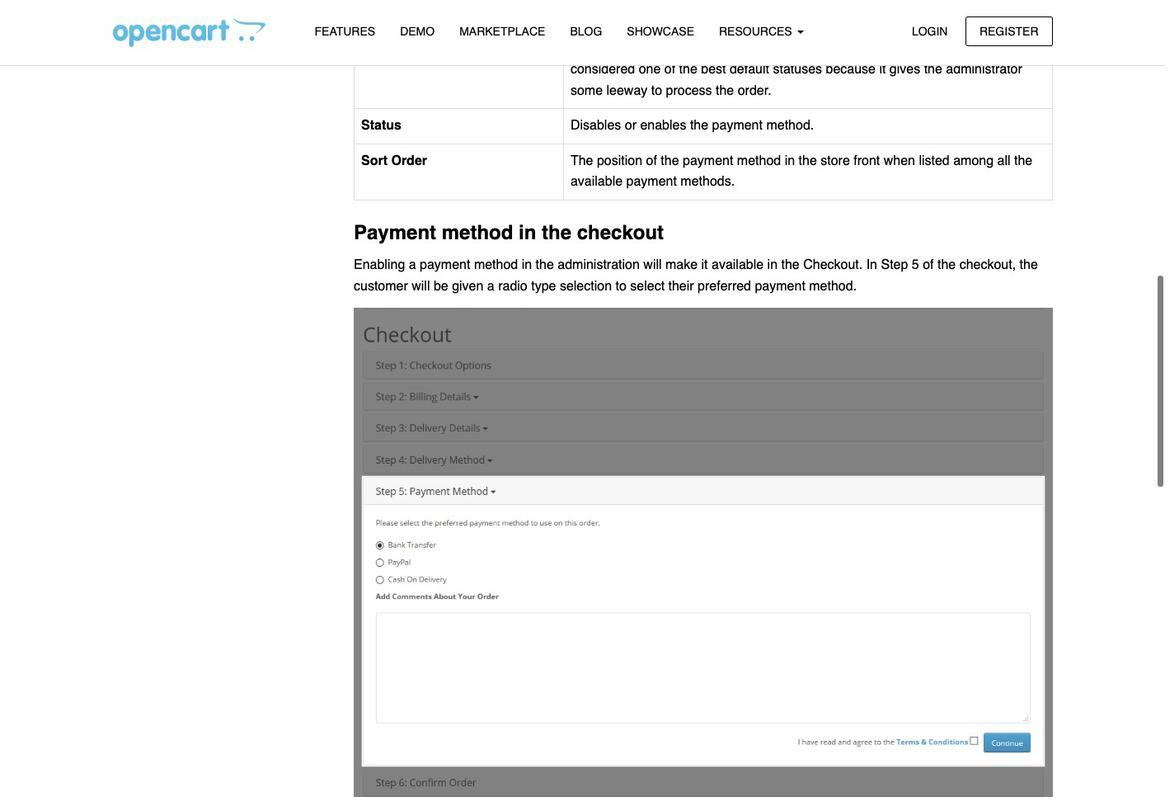 Task type: describe. For each thing, give the bounding box(es) containing it.
checkout,
[[960, 258, 1017, 273]]

the right enables
[[691, 118, 709, 133]]

position
[[597, 153, 643, 168]]

payment right preferred
[[755, 279, 806, 294]]

0 vertical spatial will
[[644, 258, 662, 273]]

the down resources at the top right
[[765, 41, 783, 56]]

order
[[391, 153, 427, 168]]

completed.
[[913, 41, 978, 56]]

the up process at top
[[680, 62, 698, 77]]

register
[[980, 24, 1039, 38]]

enables
[[641, 118, 687, 133]]

an
[[680, 41, 694, 56]]

payment up be
[[420, 258, 471, 273]]

to inside a default status of an order once the payment module has completed. pending is considered one of the best default statuses because it gives the administrator some leeway to process the order.
[[652, 83, 663, 98]]

register link
[[966, 16, 1053, 46]]

because
[[826, 62, 876, 77]]

is
[[1033, 41, 1043, 56]]

checkout.
[[804, 258, 863, 273]]

order.
[[738, 83, 772, 98]]

the position of the payment method in the store front when listed among all the available payment methods.
[[571, 153, 1033, 189]]

the right the all
[[1015, 153, 1033, 168]]

best
[[702, 62, 727, 77]]

features link
[[302, 17, 388, 46]]

process
[[666, 83, 713, 98]]

1 vertical spatial method
[[442, 221, 514, 244]]

customer
[[354, 279, 408, 294]]

store
[[821, 153, 851, 168]]

one
[[639, 62, 661, 77]]

in inside the position of the payment method in the store front when listed among all the available payment methods.
[[785, 153, 796, 168]]

among
[[954, 153, 994, 168]]

the right checkout,
[[1020, 258, 1039, 273]]

login link
[[898, 16, 962, 46]]

0 vertical spatial method.
[[767, 118, 815, 133]]

some
[[571, 83, 603, 98]]

status
[[626, 41, 661, 56]]

pending
[[981, 41, 1030, 56]]

front
[[854, 153, 881, 168]]

it inside a default status of an order once the payment module has completed. pending is considered one of the best default statuses because it gives the administrator some leeway to process the order.
[[880, 62, 887, 77]]

administrator
[[947, 62, 1023, 77]]

the
[[571, 153, 594, 168]]

given
[[452, 279, 484, 294]]

a
[[571, 41, 579, 56]]

the down enables
[[661, 153, 680, 168]]

radio
[[499, 279, 528, 294]]

available inside the position of the payment method in the store front when listed among all the available payment methods.
[[571, 174, 623, 189]]

all
[[998, 153, 1011, 168]]

blog
[[571, 25, 603, 38]]

status
[[361, 118, 402, 133]]

payment down order.
[[713, 118, 763, 133]]

of inside enabling a payment method in the administration will make it available in the checkout. in step 5 of the checkout, the customer will be given a radio type selection to select their preferred payment method.
[[923, 258, 934, 273]]

demo link
[[388, 17, 447, 46]]

when
[[884, 153, 916, 168]]

listed
[[920, 153, 950, 168]]

once
[[732, 41, 761, 56]]

payment inside a default status of an order once the payment module has completed. pending is considered one of the best default statuses because it gives the administrator some leeway to process the order.
[[787, 41, 837, 56]]

showcase link
[[615, 17, 707, 46]]

the right 5
[[938, 258, 956, 273]]

5
[[912, 258, 920, 273]]

the up type
[[536, 258, 554, 273]]

leeway
[[607, 83, 648, 98]]

1 vertical spatial default
[[730, 62, 770, 77]]



Task type: locate. For each thing, give the bounding box(es) containing it.
of
[[665, 41, 676, 56], [665, 62, 676, 77], [647, 153, 658, 168], [923, 258, 934, 273]]

to inside enabling a payment method in the administration will make it available in the checkout. in step 5 of the checkout, the customer will be given a radio type selection to select their preferred payment method.
[[616, 279, 627, 294]]

blog link
[[558, 17, 615, 46]]

resources link
[[707, 17, 817, 46]]

the
[[765, 41, 783, 56], [680, 62, 698, 77], [925, 62, 943, 77], [716, 83, 735, 98], [691, 118, 709, 133], [661, 153, 680, 168], [799, 153, 818, 168], [1015, 153, 1033, 168], [542, 221, 572, 244], [536, 258, 554, 273], [782, 258, 800, 273], [938, 258, 956, 273], [1020, 258, 1039, 273]]

1 vertical spatial will
[[412, 279, 430, 294]]

available inside enabling a payment method in the administration will make it available in the checkout. in step 5 of the checkout, the customer will be given a radio type selection to select their preferred payment method.
[[712, 258, 764, 273]]

methods.
[[681, 174, 735, 189]]

a
[[409, 258, 416, 273], [488, 279, 495, 294]]

gives
[[890, 62, 921, 77]]

method up given at the left of page
[[442, 221, 514, 244]]

0 horizontal spatial it
[[702, 258, 708, 273]]

1 horizontal spatial available
[[712, 258, 764, 273]]

default down once
[[730, 62, 770, 77]]

enabling a payment method in the administration will make it available in the checkout. in step 5 of the checkout, the customer will be given a radio type selection to select their preferred payment method.
[[354, 258, 1039, 294]]

0 horizontal spatial default
[[583, 41, 622, 56]]

or
[[625, 118, 637, 133]]

will up "select"
[[644, 258, 662, 273]]

payment up statuses
[[787, 41, 837, 56]]

available down the
[[571, 174, 623, 189]]

method inside the position of the payment method in the store front when listed among all the available payment methods.
[[738, 153, 782, 168]]

1 horizontal spatial to
[[652, 83, 663, 98]]

to left "select"
[[616, 279, 627, 294]]

a left the "radio"
[[488, 279, 495, 294]]

it
[[880, 62, 887, 77], [702, 258, 708, 273]]

opencart - open source shopping cart solution image
[[113, 17, 265, 47]]

marketplace
[[460, 25, 546, 38]]

method
[[738, 153, 782, 168], [442, 221, 514, 244], [474, 258, 518, 273]]

resources
[[720, 25, 796, 38]]

1 horizontal spatial it
[[880, 62, 887, 77]]

1 vertical spatial a
[[488, 279, 495, 294]]

0 vertical spatial a
[[409, 258, 416, 273]]

the down completed.
[[925, 62, 943, 77]]

make
[[666, 258, 698, 273]]

0 vertical spatial to
[[652, 83, 663, 98]]

of right 'position'
[[647, 153, 658, 168]]

to
[[652, 83, 663, 98], [616, 279, 627, 294]]

payment
[[787, 41, 837, 56], [713, 118, 763, 133], [683, 153, 734, 168], [627, 174, 677, 189], [420, 258, 471, 273], [755, 279, 806, 294]]

showcase
[[627, 25, 695, 38]]

checkout
[[577, 221, 664, 244]]

payment down 'position'
[[627, 174, 677, 189]]

module
[[841, 41, 884, 56]]

preferred
[[698, 279, 752, 294]]

1 vertical spatial available
[[712, 258, 764, 273]]

administration
[[558, 258, 640, 273]]

their
[[669, 279, 694, 294]]

method. inside enabling a payment method in the administration will make it available in the checkout. in step 5 of the checkout, the customer will be given a radio type selection to select their preferred payment method.
[[810, 279, 857, 294]]

to down one
[[652, 83, 663, 98]]

disables
[[571, 118, 622, 133]]

the left store at the right top
[[799, 153, 818, 168]]

store front - checkout image
[[354, 308, 1053, 797]]

method inside enabling a payment method in the administration will make it available in the checkout. in step 5 of the checkout, the customer will be given a radio type selection to select their preferred payment method.
[[474, 258, 518, 273]]

the down "best"
[[716, 83, 735, 98]]

0 horizontal spatial will
[[412, 279, 430, 294]]

it right make
[[702, 258, 708, 273]]

1 horizontal spatial default
[[730, 62, 770, 77]]

available up preferred
[[712, 258, 764, 273]]

the up the administration
[[542, 221, 572, 244]]

order
[[698, 41, 729, 56]]

features
[[315, 25, 376, 38]]

disables or enables the payment method.
[[571, 118, 815, 133]]

method down order.
[[738, 153, 782, 168]]

1 vertical spatial to
[[616, 279, 627, 294]]

login
[[913, 24, 948, 38]]

0 vertical spatial it
[[880, 62, 887, 77]]

0 vertical spatial method
[[738, 153, 782, 168]]

step
[[882, 258, 909, 273]]

default
[[583, 41, 622, 56], [730, 62, 770, 77]]

will
[[644, 258, 662, 273], [412, 279, 430, 294]]

0 horizontal spatial to
[[616, 279, 627, 294]]

2 vertical spatial method
[[474, 258, 518, 273]]

of left an
[[665, 41, 676, 56]]

a default status of an order once the payment module has completed. pending is considered one of the best default statuses because it gives the administrator some leeway to process the order.
[[571, 41, 1043, 98]]

of right 5
[[923, 258, 934, 273]]

method. down checkout.
[[810, 279, 857, 294]]

in
[[785, 153, 796, 168], [519, 221, 537, 244], [522, 258, 532, 273], [768, 258, 778, 273]]

considered
[[571, 62, 636, 77]]

a right 'enabling'
[[409, 258, 416, 273]]

1 vertical spatial method.
[[810, 279, 857, 294]]

sort
[[361, 153, 388, 168]]

1 vertical spatial it
[[702, 258, 708, 273]]

will left be
[[412, 279, 430, 294]]

statuses
[[774, 62, 823, 77]]

select
[[631, 279, 665, 294]]

selection
[[560, 279, 612, 294]]

1 horizontal spatial will
[[644, 258, 662, 273]]

the left checkout.
[[782, 258, 800, 273]]

payment
[[354, 221, 437, 244]]

enabling
[[354, 258, 405, 273]]

sort order
[[361, 153, 427, 168]]

demo
[[400, 25, 435, 38]]

method up the "radio"
[[474, 258, 518, 273]]

method.
[[767, 118, 815, 133], [810, 279, 857, 294]]

of right one
[[665, 62, 676, 77]]

payment up methods.
[[683, 153, 734, 168]]

be
[[434, 279, 449, 294]]

it inside enabling a payment method in the administration will make it available in the checkout. in step 5 of the checkout, the customer will be given a radio type selection to select their preferred payment method.
[[702, 258, 708, 273]]

default up considered
[[583, 41, 622, 56]]

0 vertical spatial default
[[583, 41, 622, 56]]

0 horizontal spatial a
[[409, 258, 416, 273]]

marketplace link
[[447, 17, 558, 46]]

1 horizontal spatial a
[[488, 279, 495, 294]]

0 vertical spatial available
[[571, 174, 623, 189]]

in
[[867, 258, 878, 273]]

has
[[888, 41, 909, 56]]

it left gives
[[880, 62, 887, 77]]

method. up the position of the payment method in the store front when listed among all the available payment methods.
[[767, 118, 815, 133]]

payment method in the checkout
[[354, 221, 664, 244]]

of inside the position of the payment method in the store front when listed among all the available payment methods.
[[647, 153, 658, 168]]

type
[[532, 279, 557, 294]]

0 horizontal spatial available
[[571, 174, 623, 189]]

available
[[571, 174, 623, 189], [712, 258, 764, 273]]



Task type: vqa. For each thing, say whether or not it's contained in the screenshot.
Register 'link'
yes



